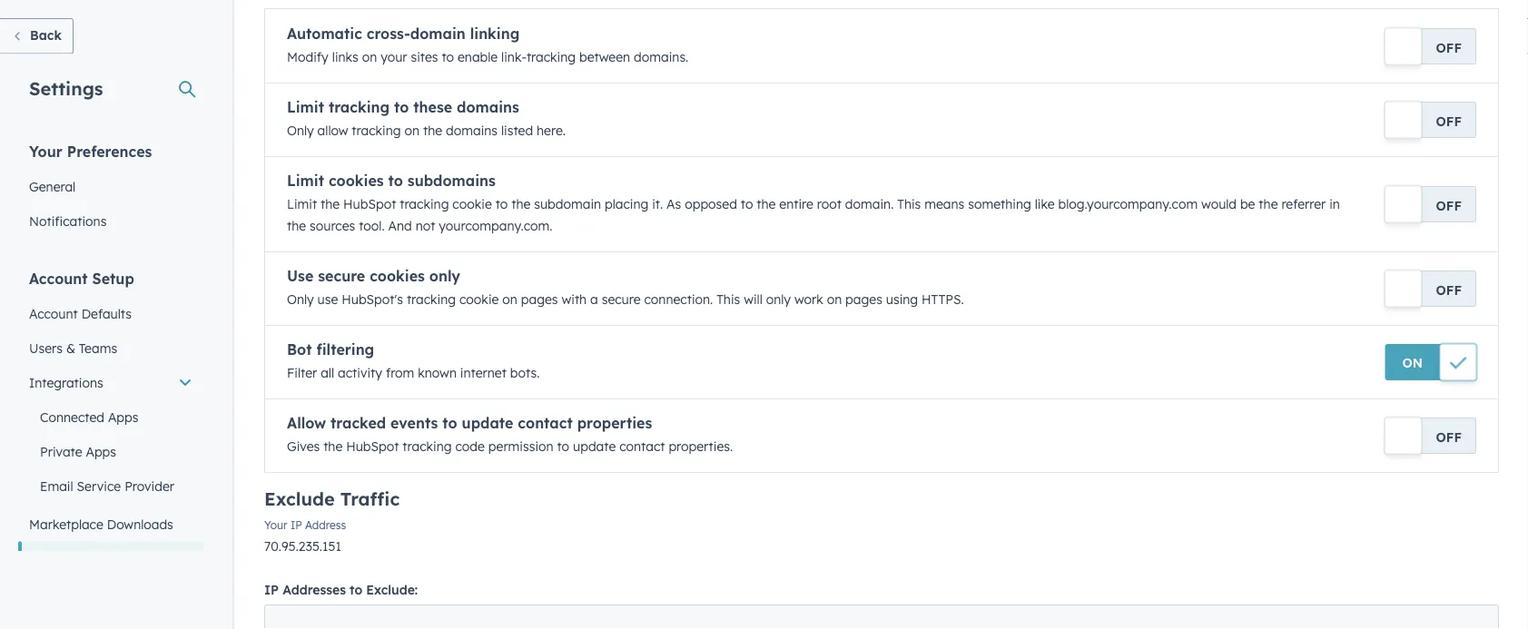 Task type: describe. For each thing, give the bounding box(es) containing it.
only inside the use secure cookies only only use hubspot's tracking cookie on pages with a secure connection. this will only work on pages using https.
[[287, 291, 314, 307]]

with
[[562, 291, 587, 307]]

1 vertical spatial update
[[573, 439, 616, 454]]

the right "be"
[[1259, 196, 1278, 212]]

subdomain
[[534, 196, 601, 212]]

the up yourcompany.com. on the left of page
[[511, 196, 531, 212]]

0 horizontal spatial only
[[429, 267, 460, 285]]

limit tracking to these domains only allow tracking on the domains listed here.
[[287, 98, 566, 138]]

hubspot's
[[342, 291, 403, 307]]

code
[[455, 439, 485, 454]]

70.95.235.151
[[264, 538, 341, 554]]

here.
[[537, 123, 566, 138]]

allow
[[317, 123, 348, 138]]

on right work
[[827, 291, 842, 307]]

the left entire
[[757, 196, 776, 212]]

1 vertical spatial ip
[[264, 582, 279, 598]]

opposed
[[685, 196, 737, 212]]

subdomains
[[407, 172, 496, 190]]

hubspot inside limit cookies to subdomains limit the hubspot tracking cookie to the subdomain placing it. as opposed to the entire root domain. this means something like blog.yourcompany.com would be the referrer in the sources tool. and not yourcompany.com.
[[343, 196, 396, 212]]

private
[[40, 444, 82, 459]]

marketplace downloads
[[29, 516, 173, 532]]

bot
[[287, 340, 312, 359]]

this inside the use secure cookies only only use hubspot's tracking cookie on pages with a secure connection. this will only work on pages using https.
[[717, 291, 740, 307]]

marketplace downloads link
[[18, 507, 203, 542]]

your inside exclude traffic your ip address 70.95.235.151
[[264, 518, 287, 532]]

filter
[[287, 365, 317, 381]]

traffic
[[340, 488, 400, 510]]

entire
[[779, 196, 813, 212]]

referrer
[[1281, 196, 1326, 212]]

on left the with
[[502, 291, 517, 307]]

the up sources
[[321, 196, 340, 212]]

tracking inside limit cookies to subdomains limit the hubspot tracking cookie to the subdomain placing it. as opposed to the entire root domain. this means something like blog.yourcompany.com would be the referrer in the sources tool. and not yourcompany.com.
[[400, 196, 449, 212]]

would
[[1201, 196, 1237, 212]]

and
[[388, 218, 412, 234]]

gives
[[287, 439, 320, 454]]

tracking inside automatic cross-domain linking modify links on your sites to enable link-tracking between domains.
[[527, 49, 576, 65]]

tracking code link
[[18, 542, 203, 576]]

connected
[[40, 409, 104, 425]]

cross-
[[367, 25, 410, 43]]

something
[[968, 196, 1031, 212]]

to right opposed
[[741, 196, 753, 212]]

service
[[77, 478, 121, 494]]

ip inside exclude traffic your ip address 70.95.235.151
[[290, 518, 302, 532]]

the inside limit tracking to these domains only allow tracking on the domains listed here.
[[423, 123, 442, 138]]

connection.
[[644, 291, 713, 307]]

blog.yourcompany.com
[[1058, 196, 1198, 212]]

this inside limit cookies to subdomains limit the hubspot tracking cookie to the subdomain placing it. as opposed to the entire root domain. this means something like blog.yourcompany.com would be the referrer in the sources tool. and not yourcompany.com.
[[897, 196, 921, 212]]

off for use secure cookies only
[[1436, 282, 1462, 298]]

notifications
[[29, 213, 107, 229]]

linking
[[470, 25, 520, 43]]

to inside automatic cross-domain linking modify links on your sites to enable link-tracking between domains.
[[442, 49, 454, 65]]

1 pages from the left
[[521, 291, 558, 307]]

1 vertical spatial domains
[[446, 123, 498, 138]]

account defaults link
[[18, 296, 203, 331]]

root
[[817, 196, 842, 212]]

as
[[667, 196, 681, 212]]

sites
[[411, 49, 438, 65]]

address
[[305, 518, 346, 532]]

the left sources
[[287, 218, 306, 234]]

0 horizontal spatial contact
[[518, 414, 573, 432]]

modify
[[287, 49, 328, 65]]

cookie for subdomains
[[452, 196, 492, 212]]

cookies inside limit cookies to subdomains limit the hubspot tracking cookie to the subdomain placing it. as opposed to the entire root domain. this means something like blog.yourcompany.com would be the referrer in the sources tool. and not yourcompany.com.
[[329, 172, 384, 190]]

provider
[[124, 478, 174, 494]]

0 horizontal spatial secure
[[318, 267, 365, 285]]

a
[[590, 291, 598, 307]]

addresses
[[283, 582, 346, 598]]

the inside allow tracked events to update contact properties gives the hubspot tracking code permission to update contact properties.
[[323, 439, 343, 454]]

off for automatic cross-domain linking
[[1436, 39, 1462, 55]]

exclude:
[[366, 582, 418, 598]]

limit cookies to subdomains limit the hubspot tracking cookie to the subdomain placing it. as opposed to the entire root domain. this means something like blog.yourcompany.com would be the referrer in the sources tool. and not yourcompany.com.
[[287, 172, 1340, 234]]

email service provider
[[40, 478, 174, 494]]

like
[[1035, 196, 1055, 212]]

account setup
[[29, 269, 134, 287]]

back link
[[0, 18, 73, 54]]

on inside automatic cross-domain linking modify links on your sites to enable link-tracking between domains.
[[362, 49, 377, 65]]

domain
[[410, 25, 466, 43]]

connected apps link
[[18, 400, 203, 434]]

0 vertical spatial update
[[462, 414, 513, 432]]

not
[[416, 218, 435, 234]]

it.
[[652, 196, 663, 212]]

https.
[[922, 291, 964, 307]]

link-
[[501, 49, 527, 65]]

domain.
[[845, 196, 894, 212]]

properties
[[577, 414, 652, 432]]

use
[[287, 267, 314, 285]]

your preferences element
[[18, 141, 203, 238]]

domains.
[[634, 49, 688, 65]]

code
[[83, 551, 115, 567]]

integrations button
[[18, 365, 203, 400]]

&
[[66, 340, 75, 356]]

tracking
[[29, 551, 80, 567]]

to inside limit tracking to these domains only allow tracking on the domains listed here.
[[394, 98, 409, 116]]

users & teams link
[[18, 331, 203, 365]]

downloads
[[107, 516, 173, 532]]

0 vertical spatial your
[[29, 142, 62, 160]]



Task type: locate. For each thing, give the bounding box(es) containing it.
0 vertical spatial ip
[[290, 518, 302, 532]]

bot filtering filter all activity from known internet bots.
[[287, 340, 540, 381]]

tracking left between
[[527, 49, 576, 65]]

apps for private apps
[[86, 444, 116, 459]]

apps for connected apps
[[108, 409, 138, 425]]

cookies up the hubspot's
[[370, 267, 425, 285]]

on
[[1402, 355, 1423, 370]]

to right permission
[[557, 439, 569, 454]]

1 vertical spatial only
[[766, 291, 791, 307]]

ip left addresses
[[264, 582, 279, 598]]

allow tracked events to update contact properties gives the hubspot tracking code permission to update contact properties.
[[287, 414, 733, 454]]

hubspot
[[343, 196, 396, 212], [346, 439, 399, 454]]

on right links
[[362, 49, 377, 65]]

connected apps
[[40, 409, 138, 425]]

1 off from the top
[[1436, 39, 1462, 55]]

defaults
[[81, 306, 132, 321]]

4 off from the top
[[1436, 282, 1462, 298]]

only right will
[[766, 291, 791, 307]]

0 horizontal spatial this
[[717, 291, 740, 307]]

automatic cross-domain linking modify links on your sites to enable link-tracking between domains.
[[287, 25, 688, 65]]

your preferences
[[29, 142, 152, 160]]

to left these
[[394, 98, 409, 116]]

1 account from the top
[[29, 269, 88, 287]]

0 vertical spatial account
[[29, 269, 88, 287]]

1 only from the top
[[287, 123, 314, 138]]

between
[[579, 49, 630, 65]]

on down these
[[404, 123, 419, 138]]

0 vertical spatial domains
[[457, 98, 519, 116]]

automatic
[[287, 25, 362, 43]]

tracking inside allow tracked events to update contact properties gives the hubspot tracking code permission to update contact properties.
[[403, 439, 452, 454]]

off
[[1436, 39, 1462, 55], [1436, 113, 1462, 129], [1436, 197, 1462, 213], [1436, 282, 1462, 298], [1436, 429, 1462, 445]]

cookie for only
[[459, 291, 499, 307]]

allow
[[287, 414, 326, 432]]

notifications link
[[18, 204, 203, 238]]

1 horizontal spatial contact
[[619, 439, 665, 454]]

tracking down events
[[403, 439, 452, 454]]

1 vertical spatial only
[[287, 291, 314, 307]]

1 vertical spatial your
[[264, 518, 287, 532]]

2 pages from the left
[[845, 291, 882, 307]]

tracking inside the use secure cookies only only use hubspot's tracking cookie on pages with a secure connection. this will only work on pages using https.
[[407, 291, 456, 307]]

properties.
[[669, 439, 733, 454]]

1 horizontal spatial this
[[897, 196, 921, 212]]

pages left the with
[[521, 291, 558, 307]]

cookie inside the use secure cookies only only use hubspot's tracking cookie on pages with a secure connection. this will only work on pages using https.
[[459, 291, 499, 307]]

hubspot up tool.
[[343, 196, 396, 212]]

limit for limit cookies to subdomains
[[287, 172, 324, 190]]

cookie
[[452, 196, 492, 212], [459, 291, 499, 307]]

update
[[462, 414, 513, 432], [573, 439, 616, 454]]

to up and
[[388, 172, 403, 190]]

1 vertical spatial secure
[[602, 291, 641, 307]]

from
[[386, 365, 414, 381]]

cookie inside limit cookies to subdomains limit the hubspot tracking cookie to the subdomain placing it. as opposed to the entire root domain. this means something like blog.yourcompany.com would be the referrer in the sources tool. and not yourcompany.com.
[[452, 196, 492, 212]]

all
[[321, 365, 334, 381]]

limit inside limit tracking to these domains only allow tracking on the domains listed here.
[[287, 98, 324, 116]]

pages
[[521, 291, 558, 307], [845, 291, 882, 307]]

contact
[[518, 414, 573, 432], [619, 439, 665, 454]]

account for account defaults
[[29, 306, 78, 321]]

teams
[[79, 340, 117, 356]]

exclude traffic your ip address 70.95.235.151
[[264, 488, 400, 554]]

5 off from the top
[[1436, 429, 1462, 445]]

use secure cookies only only use hubspot's tracking cookie on pages with a secure connection. this will only work on pages using https.
[[287, 267, 964, 307]]

private apps link
[[18, 434, 203, 469]]

settings
[[29, 77, 103, 99]]

tracking code
[[29, 551, 115, 567]]

0 vertical spatial only
[[287, 123, 314, 138]]

1 vertical spatial hubspot
[[346, 439, 399, 454]]

2 account from the top
[[29, 306, 78, 321]]

be
[[1240, 196, 1255, 212]]

internet
[[460, 365, 507, 381]]

users & teams
[[29, 340, 117, 356]]

cookies
[[329, 172, 384, 190], [370, 267, 425, 285]]

work
[[794, 291, 823, 307]]

only down not
[[429, 267, 460, 285]]

to up yourcompany.com. on the left of page
[[495, 196, 508, 212]]

domains
[[457, 98, 519, 116], [446, 123, 498, 138]]

update up code
[[462, 414, 513, 432]]

1 vertical spatial account
[[29, 306, 78, 321]]

the down these
[[423, 123, 442, 138]]

1 limit from the top
[[287, 98, 324, 116]]

on inside limit tracking to these domains only allow tracking on the domains listed here.
[[404, 123, 419, 138]]

secure right a
[[602, 291, 641, 307]]

ip up 70.95.235.151
[[290, 518, 302, 532]]

contact up permission
[[518, 414, 573, 432]]

0 vertical spatial only
[[429, 267, 460, 285]]

account up users at the left
[[29, 306, 78, 321]]

integrations
[[29, 375, 103, 390]]

listed
[[501, 123, 533, 138]]

apps down integrations button
[[108, 409, 138, 425]]

off for limit cookies to subdomains
[[1436, 197, 1462, 213]]

to right sites
[[442, 49, 454, 65]]

only
[[287, 123, 314, 138], [287, 291, 314, 307]]

use
[[317, 291, 338, 307]]

cookies up tool.
[[329, 172, 384, 190]]

0 vertical spatial cookie
[[452, 196, 492, 212]]

tracking up not
[[400, 196, 449, 212]]

1 vertical spatial contact
[[619, 439, 665, 454]]

update down properties
[[573, 439, 616, 454]]

these
[[413, 98, 452, 116]]

hubspot down tracked
[[346, 439, 399, 454]]

tracking right the hubspot's
[[407, 291, 456, 307]]

tracking
[[527, 49, 576, 65], [329, 98, 390, 116], [352, 123, 401, 138], [400, 196, 449, 212], [407, 291, 456, 307], [403, 439, 452, 454]]

apps up service
[[86, 444, 116, 459]]

your
[[381, 49, 407, 65]]

ip
[[290, 518, 302, 532], [264, 582, 279, 598]]

1 vertical spatial cookie
[[459, 291, 499, 307]]

filtering
[[316, 340, 374, 359]]

only inside limit tracking to these domains only allow tracking on the domains listed here.
[[287, 123, 314, 138]]

hubspot inside allow tracked events to update contact properties gives the hubspot tracking code permission to update contact properties.
[[346, 439, 399, 454]]

2 limit from the top
[[287, 172, 324, 190]]

0 vertical spatial apps
[[108, 409, 138, 425]]

activity
[[338, 365, 382, 381]]

this left means
[[897, 196, 921, 212]]

users
[[29, 340, 63, 356]]

tool.
[[359, 218, 385, 234]]

account for account setup
[[29, 269, 88, 287]]

2 vertical spatial limit
[[287, 196, 317, 212]]

domains down these
[[446, 123, 498, 138]]

enable
[[458, 49, 498, 65]]

0 vertical spatial hubspot
[[343, 196, 396, 212]]

limit for limit tracking to these domains
[[287, 98, 324, 116]]

cookie up internet
[[459, 291, 499, 307]]

placing
[[605, 196, 648, 212]]

contact down properties
[[619, 439, 665, 454]]

tracked
[[331, 414, 386, 432]]

2 off from the top
[[1436, 113, 1462, 129]]

limit
[[287, 98, 324, 116], [287, 172, 324, 190], [287, 196, 317, 212]]

using
[[886, 291, 918, 307]]

exclude
[[264, 488, 335, 510]]

sources
[[310, 218, 355, 234]]

1 vertical spatial limit
[[287, 172, 324, 190]]

secure up use
[[318, 267, 365, 285]]

known
[[418, 365, 457, 381]]

general
[[29, 178, 76, 194]]

off for limit tracking to these domains
[[1436, 113, 1462, 129]]

2 only from the top
[[287, 291, 314, 307]]

0 vertical spatial secure
[[318, 267, 365, 285]]

account
[[29, 269, 88, 287], [29, 306, 78, 321]]

account up 'account defaults'
[[29, 269, 88, 287]]

to up code
[[442, 414, 457, 432]]

0 vertical spatial cookies
[[329, 172, 384, 190]]

0 horizontal spatial ip
[[264, 582, 279, 598]]

the right gives
[[323, 439, 343, 454]]

0 vertical spatial limit
[[287, 98, 324, 116]]

1 vertical spatial this
[[717, 291, 740, 307]]

marketplace
[[29, 516, 103, 532]]

ip addresses to exclude:
[[264, 582, 418, 598]]

preferences
[[67, 142, 152, 160]]

only left allow
[[287, 123, 314, 138]]

your up 70.95.235.151
[[264, 518, 287, 532]]

your up the general
[[29, 142, 62, 160]]

will
[[744, 291, 763, 307]]

0 horizontal spatial update
[[462, 414, 513, 432]]

domains up listed in the top of the page
[[457, 98, 519, 116]]

cookies inside the use secure cookies only only use hubspot's tracking cookie on pages with a secure connection. this will only work on pages using https.
[[370, 267, 425, 285]]

1 horizontal spatial ip
[[290, 518, 302, 532]]

pages left using
[[845, 291, 882, 307]]

this left will
[[717, 291, 740, 307]]

account setup element
[[18, 268, 203, 629]]

permission
[[488, 439, 553, 454]]

private apps
[[40, 444, 116, 459]]

off for allow tracked events to update contact properties
[[1436, 429, 1462, 445]]

tracking right allow
[[352, 123, 401, 138]]

1 horizontal spatial pages
[[845, 291, 882, 307]]

0 horizontal spatial pages
[[521, 291, 558, 307]]

1 horizontal spatial secure
[[602, 291, 641, 307]]

1 horizontal spatial only
[[766, 291, 791, 307]]

email
[[40, 478, 73, 494]]

3 off from the top
[[1436, 197, 1462, 213]]

to left exclude:
[[350, 582, 362, 598]]

in
[[1329, 196, 1340, 212]]

1 horizontal spatial update
[[573, 439, 616, 454]]

0 vertical spatial contact
[[518, 414, 573, 432]]

links
[[332, 49, 358, 65]]

1 vertical spatial cookies
[[370, 267, 425, 285]]

0 horizontal spatial your
[[29, 142, 62, 160]]

1 vertical spatial apps
[[86, 444, 116, 459]]

only down use
[[287, 291, 314, 307]]

3 limit from the top
[[287, 196, 317, 212]]

account defaults
[[29, 306, 132, 321]]

0 vertical spatial this
[[897, 196, 921, 212]]

tracking up allow
[[329, 98, 390, 116]]

1 horizontal spatial your
[[264, 518, 287, 532]]

setup
[[92, 269, 134, 287]]

cookie down subdomains
[[452, 196, 492, 212]]



Task type: vqa. For each thing, say whether or not it's contained in the screenshot.
the bottommost This
yes



